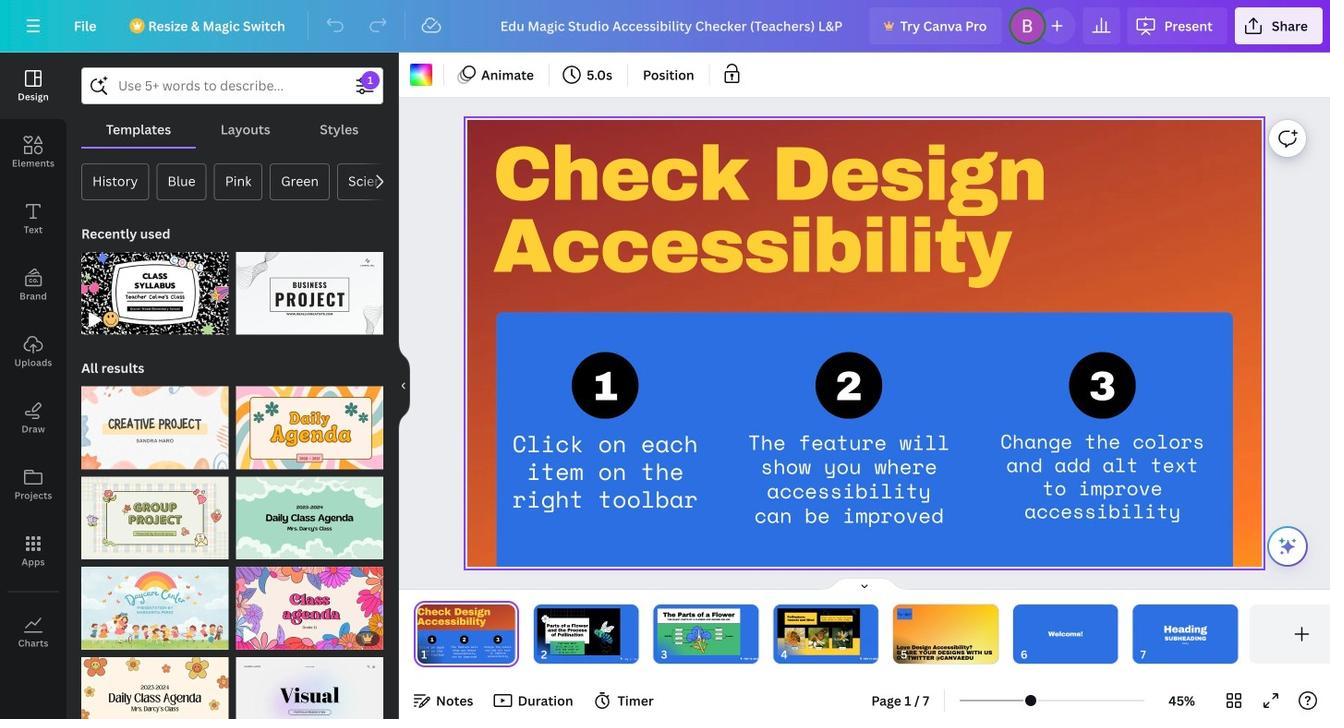Task type: vqa. For each thing, say whether or not it's contained in the screenshot.
"Main" MENU BAR
yes



Task type: describe. For each thing, give the bounding box(es) containing it.
blue green colorful daycare center presentation group
[[81, 556, 229, 650]]

no colour image
[[410, 64, 432, 86]]

Design title text field
[[486, 7, 862, 44]]

hide pages image
[[820, 577, 909, 592]]

canva assistant image
[[1277, 536, 1299, 558]]

Use 5+ words to describe... search field
[[118, 68, 346, 103]]

main menu bar
[[0, 0, 1330, 53]]

grey minimalist business project presentation group
[[236, 241, 383, 335]]

green colorful cute aesthetic group project presentation group
[[81, 466, 229, 560]]

colorful floral illustrative class agenda presentation group
[[236, 556, 383, 650]]

multicolor clouds daily class agenda template group
[[236, 466, 383, 560]]



Task type: locate. For each thing, give the bounding box(es) containing it.
colorful scrapbook nostalgia class syllabus blank education presentation group
[[81, 241, 229, 335]]

orange groovy retro daily agenda presentation group
[[236, 376, 383, 470]]

orange and yellow retro flower power daily class agenda template group
[[81, 647, 229, 720]]

hide image
[[398, 342, 410, 430]]

Page title text field
[[435, 646, 442, 664]]

side panel tab list
[[0, 53, 67, 666]]

colorful watercolor creative project presentation group
[[81, 376, 229, 470]]

gradient minimal portfolio proposal presentation group
[[236, 647, 383, 720]]

Zoom button
[[1152, 686, 1212, 716]]

page 1 image
[[414, 605, 519, 664]]



